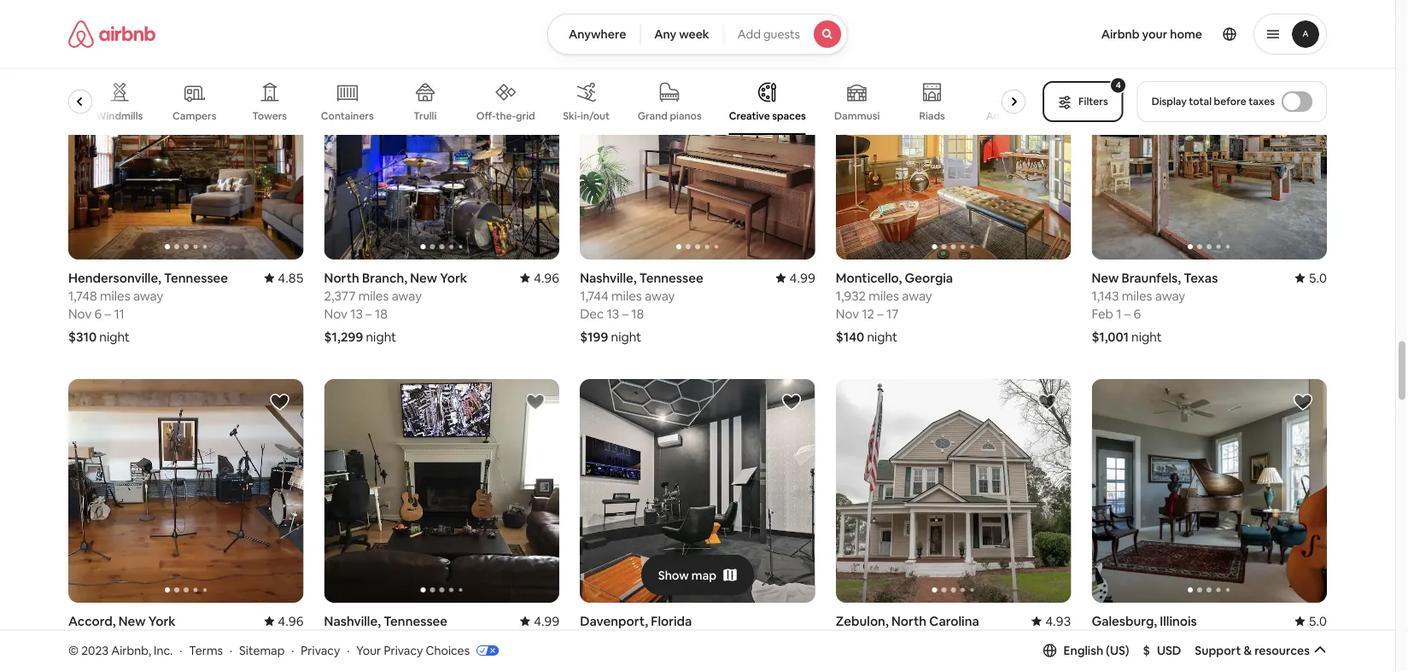 Task type: describe. For each thing, give the bounding box(es) containing it.
17
[[887, 305, 899, 322]]

pianos
[[670, 109, 702, 123]]

group for 1,744 miles away
[[580, 36, 816, 260]]

nov inside hendersonville, tennessee 1,748 miles away nov 6 – 11 $310 night
[[68, 305, 92, 322]]

off-the-grid
[[477, 109, 536, 122]]

$310
[[68, 328, 97, 345]]

texas
[[1184, 269, 1218, 286]]

add guests
[[738, 26, 800, 42]]

– inside hendersonville, tennessee 1,748 miles away nov 6 – 11 $310 night
[[105, 305, 111, 322]]

add to wishlist: monticello, georgia image
[[1037, 49, 1058, 69]]

1 for 1,143
[[1116, 305, 1122, 322]]

5.0 out of 5 average rating image
[[1295, 269, 1327, 286]]

miles inside nashville, tennessee 1,744 miles away dec 13 – 18 $199 night
[[612, 287, 642, 304]]

monticello,
[[836, 269, 902, 286]]

airbnb your home
[[1102, 26, 1203, 42]]

©
[[68, 643, 79, 658]]

ski-in/out
[[563, 109, 610, 123]]

1,744
[[580, 287, 609, 304]]

1 for 2,419
[[92, 649, 97, 665]]

– inside north branch, new york 2,377 miles away nov 13 – 18 $1,299 night
[[366, 305, 372, 322]]

2,214
[[836, 631, 866, 647]]

grid
[[516, 109, 536, 122]]

4 · from the left
[[347, 643, 350, 658]]

13 inside nashville, tennessee 1,744 miles away dec 13 – 18 $199 night
[[607, 305, 619, 322]]

4
[[1118, 649, 1125, 665]]

miles inside accord, new york 2,419 miles away jan 1 – 6
[[101, 631, 132, 647]]

taxes
[[1249, 95, 1275, 108]]

1,740
[[324, 631, 353, 647]]

add
[[738, 26, 761, 42]]

18 inside north branch, new york 2,377 miles away nov 13 – 18 $1,299 night
[[375, 305, 388, 322]]

© 2023 airbnb, inc. ·
[[68, 643, 182, 658]]

filters
[[1079, 95, 1108, 108]]

any week
[[655, 26, 710, 42]]

4.96 for 4.96 out of 5 average rating icon
[[278, 613, 304, 629]]

away inside hendersonville, tennessee 1,748 miles away nov 6 – 11 $310 night
[[133, 287, 163, 304]]

nov for monticello, georgia
[[836, 305, 859, 322]]

riads
[[920, 109, 946, 123]]

inc.
[[154, 643, 173, 658]]

north branch, new york 2,377 miles away nov 13 – 18 $1,299 night
[[324, 269, 467, 345]]

show
[[658, 568, 689, 583]]

5.0 for 5.0 out of 5 average rating icon
[[1309, 613, 1327, 629]]

accord, new york 2,419 miles away jan 1 – 6
[[68, 613, 176, 665]]

new inside north branch, new york 2,377 miles away nov 13 – 18 $1,299 night
[[410, 269, 437, 286]]

1,143
[[1092, 287, 1119, 304]]

trulli
[[414, 109, 437, 123]]

sitemap
[[239, 643, 285, 658]]

4.85 out of 5 average rating image
[[264, 269, 304, 286]]

$1,001
[[1092, 328, 1129, 345]]

nashville, tennessee 1,744 miles away dec 13 – 18 $199 night
[[580, 269, 704, 345]]

nov inside north branch, new york 2,377 miles away nov 13 – 18 $1,299 night
[[324, 305, 348, 322]]

any
[[655, 26, 677, 42]]

anywhere button
[[547, 14, 641, 55]]

16
[[350, 649, 363, 665]]

new braunfels, texas 1,143 miles away feb 1 – 6 $1,001 night
[[1092, 269, 1218, 345]]

add to wishlist: galesburg, illinois image
[[1293, 392, 1314, 413]]

show map button
[[641, 555, 754, 596]]

away inside nashville, tennessee 1,740 miles away nov 16 – 21
[[389, 631, 420, 647]]

12
[[862, 305, 875, 322]]

2,419
[[68, 631, 98, 647]]

2 · from the left
[[230, 643, 233, 658]]

grand pianos
[[638, 109, 702, 123]]

home
[[1170, 26, 1203, 42]]

hendersonville,
[[68, 269, 161, 286]]

display total before taxes button
[[1137, 81, 1327, 122]]

4.93
[[1046, 613, 1071, 629]]

4.85
[[278, 269, 304, 286]]

campers
[[173, 109, 217, 123]]

9
[[1137, 649, 1145, 665]]

airbnb
[[1102, 26, 1140, 42]]

night for $310
[[99, 328, 130, 345]]

week
[[679, 26, 710, 42]]

18 inside nashville, tennessee 1,744 miles away dec 13 – 18 $199 night
[[631, 305, 644, 322]]

zebulon, north carolina 2,214 miles away
[[836, 613, 980, 647]]

terms link
[[189, 643, 223, 658]]

2023
[[81, 643, 109, 658]]

miles inside hendersonville, tennessee 1,748 miles away nov 6 – 11 $310 night
[[100, 287, 130, 304]]

show map
[[658, 568, 717, 583]]

support & resources
[[1195, 643, 1310, 658]]

miles inside north branch, new york 2,377 miles away nov 13 – 18 $1,299 night
[[358, 287, 389, 304]]

profile element
[[869, 0, 1327, 68]]

1,932
[[836, 287, 866, 304]]

creative
[[730, 109, 771, 123]]

airbnb your home link
[[1091, 16, 1213, 52]]

13 inside north branch, new york 2,377 miles away nov 13 – 18 $1,299 night
[[350, 305, 363, 322]]

feb
[[1092, 305, 1114, 322]]

york inside north branch, new york 2,377 miles away nov 13 – 18 $1,299 night
[[440, 269, 467, 286]]

filters button
[[1043, 81, 1124, 122]]

add guests button
[[723, 14, 848, 55]]

choices
[[426, 643, 470, 658]]

nov for nashville, tennessee
[[324, 649, 348, 665]]

– inside new braunfels, texas 1,143 miles away feb 1 – 6 $1,001 night
[[1125, 305, 1131, 322]]

none search field containing anywhere
[[547, 14, 848, 55]]

adapted
[[987, 109, 1029, 123]]

miles inside nashville, tennessee 1,740 miles away nov 16 – 21
[[356, 631, 386, 647]]

guests
[[764, 26, 800, 42]]

miles inside 'zebulon, north carolina 2,214 miles away'
[[869, 631, 900, 647]]

group for 1,740 miles away
[[324, 379, 560, 603]]

airbnb,
[[111, 643, 151, 658]]

– inside monticello, georgia 1,932 miles away nov 12 – 17 $140 night
[[877, 305, 884, 322]]

tennessee for 1,744 miles away
[[640, 269, 704, 286]]

usd
[[1157, 643, 1182, 658]]

4.99 out of 5 average rating image
[[776, 269, 816, 286]]

hendersonville, tennessee 1,748 miles away nov 6 – 11 $310 night
[[68, 269, 228, 345]]

4.96 out of 5 average rating image
[[520, 269, 560, 286]]

accord,
[[68, 613, 116, 629]]

grand
[[638, 109, 668, 123]]

nashville, for 1,744
[[580, 269, 637, 286]]

group for 1,580 miles away
[[1092, 379, 1327, 603]]

resources
[[1255, 643, 1310, 658]]

add to wishlist: accord, new york image
[[270, 392, 290, 413]]

group containing off-the-grid
[[10, 68, 1033, 135]]

2 privacy from the left
[[384, 643, 423, 658]]

dec
[[580, 305, 604, 322]]

north inside north branch, new york 2,377 miles away nov 13 – 18 $1,299 night
[[324, 269, 359, 286]]

york inside accord, new york 2,419 miles away jan 1 – 6
[[148, 613, 176, 629]]

miles inside monticello, georgia 1,932 miles away nov 12 – 17 $140 night
[[869, 287, 899, 304]]



Task type: locate. For each thing, give the bounding box(es) containing it.
new inside new braunfels, texas 1,143 miles away feb 1 – 6 $1,001 night
[[1092, 269, 1119, 286]]

0 vertical spatial north
[[324, 269, 359, 286]]

4.99 for 4.99 out of 5 average rating icon
[[790, 269, 816, 286]]

north left carolina
[[892, 613, 927, 629]]

terms · sitemap · privacy
[[189, 643, 340, 658]]

miles down zebulon,
[[869, 631, 900, 647]]

map
[[692, 568, 717, 583]]

· right inc.
[[180, 643, 182, 658]]

– inside nashville, tennessee 1,740 miles away nov 16 – 21
[[366, 649, 372, 665]]

add to wishlist: nashville, tennessee image
[[781, 49, 802, 69], [525, 392, 546, 413]]

3 · from the left
[[291, 643, 294, 658]]

miles down accord,
[[101, 631, 132, 647]]

0 horizontal spatial north
[[324, 269, 359, 286]]

1 · from the left
[[180, 643, 182, 658]]

– right dec
[[622, 305, 629, 322]]

– inside galesburg, illinois 1,580 miles away nov 4 – 9
[[1128, 649, 1135, 665]]

6 for new braunfels, texas 1,143 miles away feb 1 – 6 $1,001 night
[[1134, 305, 1141, 322]]

miles down davenport,
[[610, 631, 641, 647]]

illinois
[[1160, 613, 1197, 629]]

5.0
[[1309, 269, 1327, 286], [1309, 613, 1327, 629]]

11
[[114, 305, 125, 322]]

privacy right your at the bottom left of page
[[384, 643, 423, 658]]

0 vertical spatial nashville,
[[580, 269, 637, 286]]

group for 1,932 miles away
[[836, 36, 1071, 260]]

1 right feb
[[1116, 305, 1122, 322]]

13 right dec
[[607, 305, 619, 322]]

north up 2,377
[[324, 269, 359, 286]]

4.99 left davenport,
[[534, 613, 560, 629]]

night down 11
[[99, 328, 130, 345]]

tennessee inside nashville, tennessee 1,744 miles away dec 13 – 18 $199 night
[[640, 269, 704, 286]]

2 18 from the left
[[631, 305, 644, 322]]

0 vertical spatial 1
[[1116, 305, 1122, 322]]

None search field
[[547, 14, 848, 55]]

– right jan
[[100, 649, 107, 665]]

galesburg, illinois 1,580 miles away nov 4 – 9
[[1092, 613, 1197, 665]]

english (us) button
[[1043, 643, 1130, 658]]

(us)
[[1106, 643, 1130, 658]]

4.99
[[790, 269, 816, 286], [534, 613, 560, 629]]

0 horizontal spatial tennessee
[[164, 269, 228, 286]]

tennessee inside hendersonville, tennessee 1,748 miles away nov 6 – 11 $310 night
[[164, 269, 228, 286]]

18
[[375, 305, 388, 322], [631, 305, 644, 322]]

new up 1,143 on the top right
[[1092, 269, 1119, 286]]

miles right 1,744
[[612, 287, 642, 304]]

monticello, georgia 1,932 miles away nov 12 – 17 $140 night
[[836, 269, 953, 345]]

1,580
[[1092, 631, 1123, 647]]

windmills
[[96, 109, 143, 123]]

4 night from the left
[[867, 328, 898, 345]]

nashville, inside nashville, tennessee 1,740 miles away nov 16 – 21
[[324, 613, 381, 629]]

1 horizontal spatial 13
[[607, 305, 619, 322]]

0 horizontal spatial privacy
[[301, 643, 340, 658]]

tennessee for 1,748 miles away
[[164, 269, 228, 286]]

away inside galesburg, illinois 1,580 miles away nov 4 – 9
[[1159, 631, 1189, 647]]

2,377
[[324, 287, 356, 304]]

1 right jan
[[92, 649, 97, 665]]

in/out
[[581, 109, 610, 123]]

your
[[356, 643, 381, 658]]

nashville, inside nashville, tennessee 1,744 miles away dec 13 – 18 $199 night
[[580, 269, 637, 286]]

carolina
[[930, 613, 980, 629]]

york
[[440, 269, 467, 286], [148, 613, 176, 629]]

jan
[[68, 649, 89, 665]]

0 horizontal spatial 18
[[375, 305, 388, 322]]

night down 17
[[867, 328, 898, 345]]

6
[[94, 305, 102, 322], [1134, 305, 1141, 322], [109, 649, 117, 665]]

0 horizontal spatial nashville,
[[324, 613, 381, 629]]

tennessee inside nashville, tennessee 1,740 miles away nov 16 – 21
[[384, 613, 448, 629]]

1 vertical spatial 1
[[92, 649, 97, 665]]

1 horizontal spatial 4.96
[[534, 269, 560, 286]]

night inside new braunfels, texas 1,143 miles away feb 1 – 6 $1,001 night
[[1132, 328, 1162, 345]]

your
[[1142, 26, 1168, 42]]

add to wishlist: hendersonville, tennessee image
[[270, 49, 290, 69]]

night for $199
[[611, 328, 642, 345]]

– left "9"
[[1128, 649, 1135, 665]]

away inside new braunfels, texas 1,143 miles away feb 1 – 6 $1,001 night
[[1155, 287, 1186, 304]]

13 down 2,377
[[350, 305, 363, 322]]

add to wishlist: davenport, florida image
[[781, 392, 802, 413]]

0 horizontal spatial new
[[119, 613, 146, 629]]

davenport,
[[580, 613, 648, 629]]

1 18 from the left
[[375, 305, 388, 322]]

night inside north branch, new york 2,377 miles away nov 13 – 18 $1,299 night
[[366, 328, 396, 345]]

6 inside new braunfels, texas 1,143 miles away feb 1 – 6 $1,001 night
[[1134, 305, 1141, 322]]

21
[[375, 649, 388, 665]]

1 inside accord, new york 2,419 miles away jan 1 – 6
[[92, 649, 97, 665]]

1 night from the left
[[99, 328, 130, 345]]

nov down 2,377
[[324, 305, 348, 322]]

night right $1,001
[[1132, 328, 1162, 345]]

– inside accord, new york 2,419 miles away jan 1 – 6
[[100, 649, 107, 665]]

1 horizontal spatial add to wishlist: nashville, tennessee image
[[781, 49, 802, 69]]

away inside monticello, georgia 1,932 miles away nov 12 – 17 $140 night
[[902, 287, 932, 304]]

1,748
[[68, 287, 97, 304]]

&
[[1244, 643, 1252, 658]]

– left the 21
[[366, 649, 372, 665]]

nov inside galesburg, illinois 1,580 miles away nov 4 – 9
[[1092, 649, 1115, 665]]

add to wishlist: nashville, tennessee image for 1,744 miles away
[[781, 49, 802, 69]]

nov left 4
[[1092, 649, 1115, 665]]

0 horizontal spatial 13
[[350, 305, 363, 322]]

containers
[[321, 109, 374, 123]]

nashville, tennessee 1,740 miles away nov 16 – 21
[[324, 613, 448, 665]]

group for 2,419 miles away
[[68, 379, 304, 603]]

away inside 'zebulon, north carolina 2,214 miles away'
[[902, 631, 933, 647]]

night inside nashville, tennessee 1,744 miles away dec 13 – 18 $199 night
[[611, 328, 642, 345]]

4.96 for 4.96 out of 5 average rating image
[[534, 269, 560, 286]]

away down hendersonville,
[[133, 287, 163, 304]]

creative spaces
[[730, 109, 806, 123]]

4.99 out of 5 average rating image
[[520, 613, 560, 629]]

any week button
[[640, 14, 724, 55]]

· right terms link
[[230, 643, 233, 658]]

$199
[[580, 328, 608, 345]]

5.0 for 5.0 out of 5 average rating image on the right
[[1309, 269, 1327, 286]]

4.99 for 4.99 out of 5 average rating image at bottom left
[[534, 613, 560, 629]]

2 horizontal spatial 6
[[1134, 305, 1141, 322]]

· left the 16
[[347, 643, 350, 658]]

away down illinois
[[1159, 631, 1189, 647]]

georgia
[[905, 269, 953, 286]]

4.93 out of 5 average rating image
[[1032, 613, 1071, 629]]

–
[[105, 305, 111, 322], [366, 305, 372, 322], [622, 305, 629, 322], [877, 305, 884, 322], [1125, 305, 1131, 322], [100, 649, 107, 665], [366, 649, 372, 665], [1128, 649, 1135, 665]]

nov down 1,740
[[324, 649, 348, 665]]

add to wishlist: zebulon, north carolina image
[[1037, 392, 1058, 413]]

add to wishlist: new braunfels, texas image
[[1293, 49, 1314, 69]]

6 inside hendersonville, tennessee 1,748 miles away nov 6 – 11 $310 night
[[94, 305, 102, 322]]

0 vertical spatial 5.0
[[1309, 269, 1327, 286]]

new inside accord, new york 2,419 miles away jan 1 – 6
[[119, 613, 146, 629]]

towers
[[253, 109, 287, 123]]

galesburg,
[[1092, 613, 1157, 629]]

1 horizontal spatial york
[[440, 269, 467, 286]]

support & resources button
[[1195, 643, 1327, 658]]

away inside nashville, tennessee 1,744 miles away dec 13 – 18 $199 night
[[645, 287, 675, 304]]

miles up the 21
[[356, 631, 386, 647]]

away down florida
[[643, 631, 674, 647]]

night right $1,299
[[366, 328, 396, 345]]

miles inside galesburg, illinois 1,580 miles away nov 4 – 9
[[1125, 631, 1156, 647]]

1 privacy from the left
[[301, 643, 340, 658]]

$1,299
[[324, 328, 363, 345]]

0 horizontal spatial york
[[148, 613, 176, 629]]

miles down hendersonville,
[[100, 287, 130, 304]]

york right branch,
[[440, 269, 467, 286]]

group for 1,748 miles away
[[68, 36, 304, 260]]

nov down 1,932
[[836, 305, 859, 322]]

new up airbnb,
[[119, 613, 146, 629]]

night for $140
[[867, 328, 898, 345]]

away inside north branch, new york 2,377 miles away nov 13 – 18 $1,299 night
[[392, 287, 422, 304]]

nashville,
[[580, 269, 637, 286], [324, 613, 381, 629]]

1 horizontal spatial new
[[410, 269, 437, 286]]

5 night from the left
[[1132, 328, 1162, 345]]

nov for galesburg, illinois
[[1092, 649, 1115, 665]]

· left privacy link
[[291, 643, 294, 658]]

braunfels,
[[1122, 269, 1181, 286]]

privacy link
[[301, 643, 340, 658]]

away down branch,
[[392, 287, 422, 304]]

0 vertical spatial 4.99
[[790, 269, 816, 286]]

nashville, up 1,740
[[324, 613, 381, 629]]

your privacy choices
[[356, 643, 470, 658]]

1 13 from the left
[[350, 305, 363, 322]]

0 vertical spatial 4.96
[[534, 269, 560, 286]]

add to wishlist: north branch, new york image
[[525, 49, 546, 69]]

1 horizontal spatial 18
[[631, 305, 644, 322]]

0 horizontal spatial 6
[[94, 305, 102, 322]]

nov down 1,748
[[68, 305, 92, 322]]

6 for accord, new york 2,419 miles away jan 1 – 6
[[109, 649, 117, 665]]

6 right feb
[[1134, 305, 1141, 322]]

display total before taxes
[[1152, 95, 1275, 108]]

0 vertical spatial add to wishlist: nashville, tennessee image
[[781, 49, 802, 69]]

0 horizontal spatial 4.99
[[534, 613, 560, 629]]

– left 17
[[877, 305, 884, 322]]

1
[[1116, 305, 1122, 322], [92, 649, 97, 665]]

your privacy choices link
[[356, 643, 499, 659]]

0 horizontal spatial 4.96
[[278, 613, 304, 629]]

2,131
[[580, 631, 607, 647]]

5.0 out of 5 average rating image
[[1295, 613, 1327, 629]]

2 night from the left
[[366, 328, 396, 345]]

miles inside davenport, florida 2,131 miles away
[[610, 631, 641, 647]]

1 5.0 from the top
[[1309, 269, 1327, 286]]

nov inside monticello, georgia 1,932 miles away nov 12 – 17 $140 night
[[836, 305, 859, 322]]

1 vertical spatial 4.96
[[278, 613, 304, 629]]

2 horizontal spatial tennessee
[[640, 269, 704, 286]]

6 right 2023
[[109, 649, 117, 665]]

add to wishlist: nashville, tennessee image for 1,740 miles away
[[525, 392, 546, 413]]

off-
[[477, 109, 496, 122]]

miles down braunfels,
[[1122, 287, 1153, 304]]

1 horizontal spatial privacy
[[384, 643, 423, 658]]

group for 2,214 miles away
[[836, 379, 1071, 603]]

away down carolina
[[902, 631, 933, 647]]

total
[[1189, 95, 1212, 108]]

1 horizontal spatial 4.99
[[790, 269, 816, 286]]

florida
[[651, 613, 692, 629]]

18 down branch,
[[375, 305, 388, 322]]

sitemap link
[[239, 643, 285, 658]]

1 horizontal spatial 6
[[109, 649, 117, 665]]

1 vertical spatial nashville,
[[324, 613, 381, 629]]

away down georgia
[[902, 287, 932, 304]]

– right feb
[[1125, 305, 1131, 322]]

away inside accord, new york 2,419 miles away jan 1 – 6
[[134, 631, 165, 647]]

night inside hendersonville, tennessee 1,748 miles away nov 6 – 11 $310 night
[[99, 328, 130, 345]]

6 inside accord, new york 2,419 miles away jan 1 – 6
[[109, 649, 117, 665]]

miles up 17
[[869, 287, 899, 304]]

display
[[1152, 95, 1187, 108]]

the-
[[496, 109, 516, 122]]

new
[[410, 269, 437, 286], [1092, 269, 1119, 286], [119, 613, 146, 629]]

2 horizontal spatial new
[[1092, 269, 1119, 286]]

0 horizontal spatial add to wishlist: nashville, tennessee image
[[525, 392, 546, 413]]

new right branch,
[[410, 269, 437, 286]]

1 vertical spatial north
[[892, 613, 927, 629]]

4.96 out of 5 average rating image
[[264, 613, 304, 629]]

english (us)
[[1064, 643, 1130, 658]]

york up inc.
[[148, 613, 176, 629]]

before
[[1214, 95, 1247, 108]]

$
[[1143, 643, 1150, 658]]

nashville, for 1,740
[[324, 613, 381, 629]]

away right your at the bottom left of page
[[389, 631, 420, 647]]

2 5.0 from the top
[[1309, 613, 1327, 629]]

night right $199
[[611, 328, 642, 345]]

1 horizontal spatial tennessee
[[384, 613, 448, 629]]

3 night from the left
[[611, 328, 642, 345]]

1 horizontal spatial north
[[892, 613, 927, 629]]

2 13 from the left
[[607, 305, 619, 322]]

night inside monticello, georgia 1,932 miles away nov 12 – 17 $140 night
[[867, 328, 898, 345]]

zebulon,
[[836, 613, 889, 629]]

north inside 'zebulon, north carolina 2,214 miles away'
[[892, 613, 927, 629]]

nov inside nashville, tennessee 1,740 miles away nov 16 – 21
[[324, 649, 348, 665]]

1 vertical spatial 5.0
[[1309, 613, 1327, 629]]

dammusi
[[835, 109, 880, 123]]

miles inside new braunfels, texas 1,143 miles away feb 1 – 6 $1,001 night
[[1122, 287, 1153, 304]]

1 vertical spatial 4.99
[[534, 613, 560, 629]]

miles up "9"
[[1125, 631, 1156, 647]]

1 inside new braunfels, texas 1,143 miles away feb 1 – 6 $1,001 night
[[1116, 305, 1122, 322]]

away down braunfels,
[[1155, 287, 1186, 304]]

group
[[68, 36, 304, 260], [324, 36, 560, 260], [580, 36, 816, 260], [836, 36, 1071, 260], [1092, 36, 1327, 260], [10, 68, 1033, 135], [68, 379, 304, 603], [324, 379, 560, 603], [580, 379, 816, 603], [836, 379, 1071, 603], [1092, 379, 1327, 603]]

nashville, up 1,744
[[580, 269, 637, 286]]

$ usd
[[1143, 643, 1182, 658]]

group for 2,377 miles away
[[324, 36, 560, 260]]

1 vertical spatial york
[[148, 613, 176, 629]]

away inside davenport, florida 2,131 miles away
[[643, 631, 674, 647]]

away right 1,744
[[645, 287, 675, 304]]

davenport, florida 2,131 miles away
[[580, 613, 692, 647]]

0 vertical spatial york
[[440, 269, 467, 286]]

– inside nashville, tennessee 1,744 miles away dec 13 – 18 $199 night
[[622, 305, 629, 322]]

4.99 left monticello,
[[790, 269, 816, 286]]

1 vertical spatial add to wishlist: nashville, tennessee image
[[525, 392, 546, 413]]

spaces
[[773, 109, 806, 123]]

away right 2023
[[134, 631, 165, 647]]

4.96
[[534, 269, 560, 286], [278, 613, 304, 629]]

anywhere
[[569, 26, 626, 42]]

13
[[350, 305, 363, 322], [607, 305, 619, 322]]

6 left 11
[[94, 305, 102, 322]]

$140
[[836, 328, 865, 345]]

1 horizontal spatial nashville,
[[580, 269, 637, 286]]

privacy left the 16
[[301, 643, 340, 658]]

privacy
[[301, 643, 340, 658], [384, 643, 423, 658]]

english
[[1064, 643, 1104, 658]]

1 horizontal spatial 1
[[1116, 305, 1122, 322]]

– down branch,
[[366, 305, 372, 322]]

18 right dec
[[631, 305, 644, 322]]

– left 11
[[105, 305, 111, 322]]

miles down branch,
[[358, 287, 389, 304]]

group for 1,143 miles away
[[1092, 36, 1327, 260]]

0 horizontal spatial 1
[[92, 649, 97, 665]]



Task type: vqa. For each thing, say whether or not it's contained in the screenshot.


